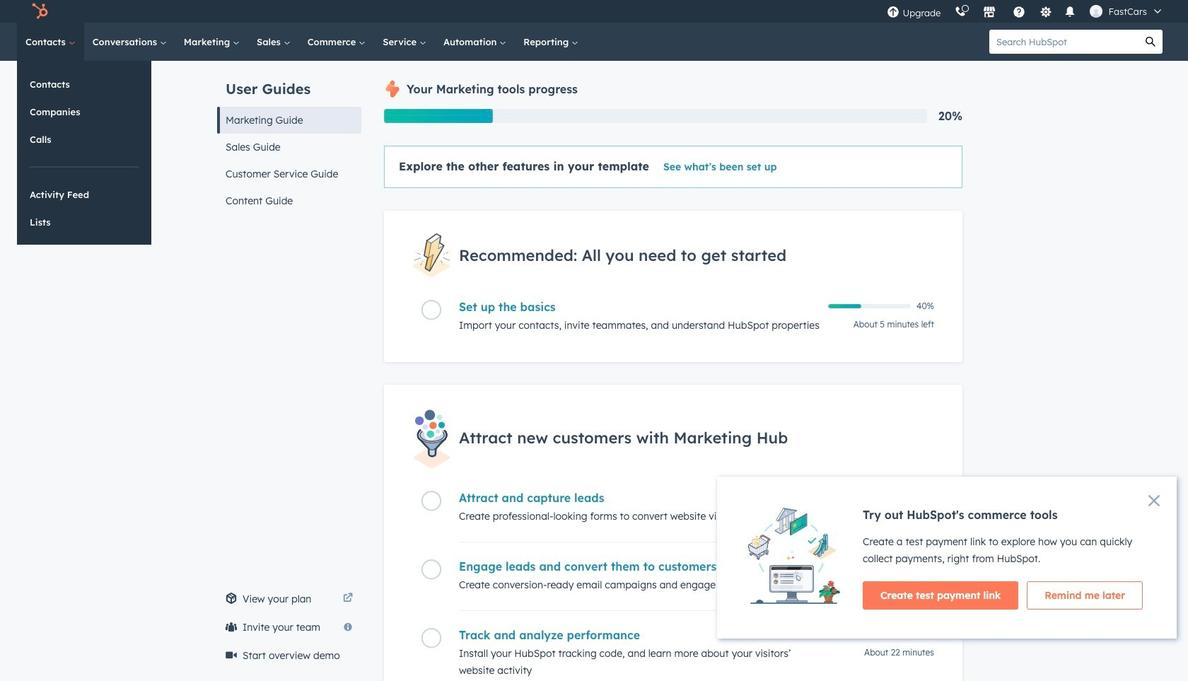 Task type: vqa. For each thing, say whether or not it's contained in the screenshot.
Christina Overa image
yes



Task type: describe. For each thing, give the bounding box(es) containing it.
link opens in a new window image
[[343, 593, 353, 604]]

close image
[[1149, 495, 1160, 506]]

link opens in a new window image
[[343, 591, 353, 608]]

contacts menu
[[17, 61, 151, 245]]

user guides element
[[217, 61, 361, 214]]

marketplaces image
[[983, 6, 996, 19]]



Task type: locate. For each thing, give the bounding box(es) containing it.
christina overa image
[[1090, 5, 1103, 18]]

[object object] complete progress bar
[[828, 304, 861, 309]]

progress bar
[[384, 109, 493, 123]]

menu
[[880, 0, 1171, 23]]

Search HubSpot search field
[[989, 30, 1139, 54]]



